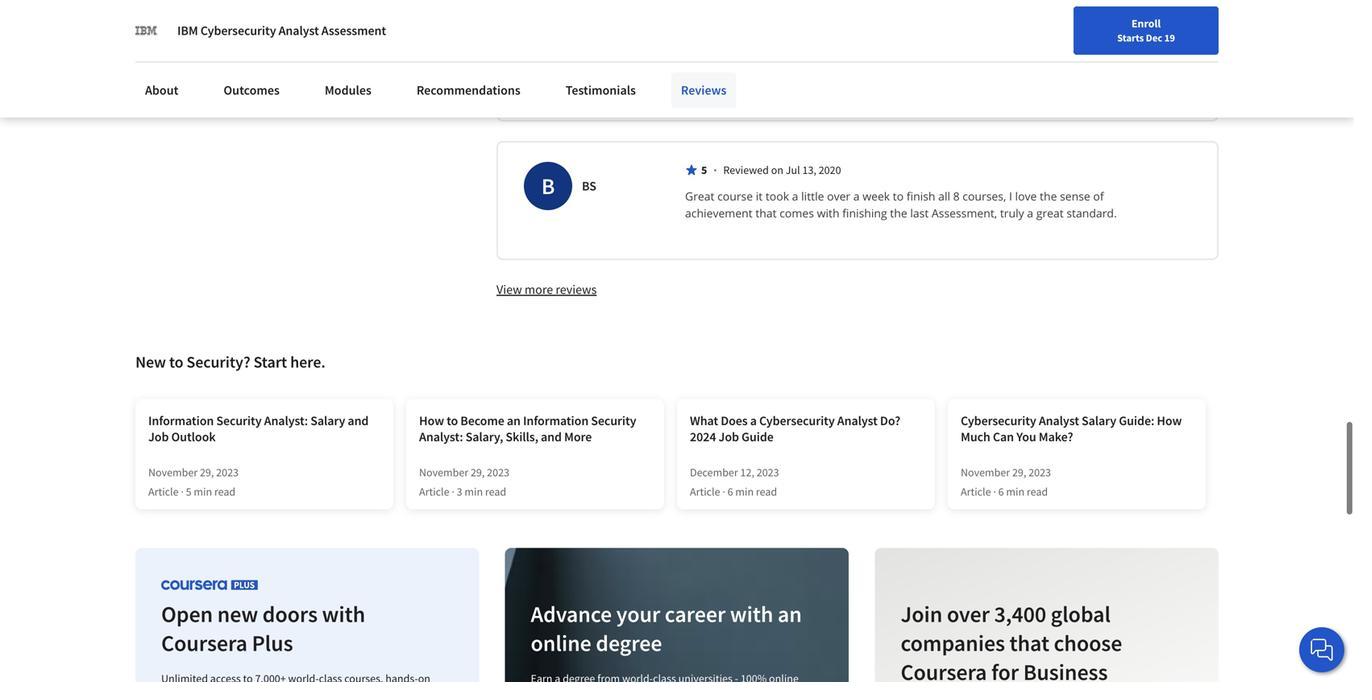 Task type: describe. For each thing, give the bounding box(es) containing it.
view
[[497, 282, 522, 298]]

make?
[[1039, 429, 1074, 445]]

and inside how to become an information security analyst: salary, skills, and more
[[541, 429, 562, 445]]

you
[[1017, 429, 1037, 445]]

information inside information security analyst: salary and job outlook
[[148, 413, 214, 429]]

2023 for can
[[1029, 466, 1052, 480]]

information security analyst: salary and job outlook
[[148, 413, 369, 445]]

min for analyst:
[[465, 485, 483, 499]]

that inside join over 3,400 global companies that choose coursera for business
[[1010, 630, 1050, 658]]

an inside advance your career with an online degree
[[778, 601, 802, 629]]

another
[[685, 67, 727, 82]]

start
[[254, 352, 287, 372]]

choose
[[1054, 630, 1123, 658]]

much
[[961, 429, 991, 445]]

12,
[[741, 466, 755, 480]]

great for great course it took a little over a week to finish all 8 courses, i love the sense of achievement that comes with finishing the last assessment, truly a great standard.
[[685, 189, 715, 204]]

new to security? start here.
[[135, 352, 326, 372]]

join over 3,400 global companies that choose coursera for business
[[901, 601, 1123, 683]]

testimonials
[[566, 82, 636, 98]]

more
[[525, 282, 553, 298]]

to inside great course it took a little over a week to finish all 8 courses, i love the sense of achievement that comes with finishing the last assessment, truly a great standard.
[[893, 189, 904, 204]]

it
[[756, 189, 763, 204]]

advance
[[531, 601, 612, 629]]

· for outlook
[[181, 485, 184, 499]]

2 learn from the left
[[1110, 50, 1137, 65]]

plus
[[252, 630, 293, 658]]

coursera inside join over 3,400 global companies that choose coursera for business
[[901, 659, 987, 683]]

join
[[901, 601, 943, 629]]

about
[[145, 82, 179, 98]]

read for can
[[1027, 485, 1048, 499]]

2024
[[690, 429, 716, 445]]

points
[[911, 50, 944, 65]]

6 for 2024
[[728, 485, 733, 499]]

your
[[617, 601, 661, 629]]

min for outlook
[[194, 485, 212, 499]]

salary inside information security analyst: salary and job outlook
[[311, 413, 345, 429]]

2023 for 2024
[[757, 466, 779, 480]]

salary,
[[466, 429, 503, 445]]

security?
[[187, 352, 250, 372]]

coursera plus image
[[161, 580, 258, 591]]

what does a cybersecurity analyst do? 2024 job guide
[[690, 413, 901, 445]]

business
[[1024, 659, 1108, 683]]

bs
[[582, 178, 597, 194]]

of
[[1094, 189, 1104, 204]]

become
[[461, 413, 505, 429]]

guide:
[[1119, 413, 1155, 429]]

3,400
[[994, 601, 1047, 629]]

view more reviews link
[[497, 280, 597, 298]]

analyst inside what does a cybersecurity analyst do? 2024 job guide
[[838, 413, 878, 429]]

analyst inside "cybersecurity analyst salary guide: how much can you make?"
[[1039, 413, 1080, 429]]

thank
[[806, 67, 838, 82]]

was
[[765, 50, 786, 65]]

chat with us image
[[1310, 638, 1335, 664]]

modules link
[[315, 73, 381, 108]]

salary inside "cybersecurity analyst salary guide: how much can you make?"
[[1082, 413, 1117, 429]]

6 for can
[[999, 485, 1004, 499]]

course inside great course it took a little over a week to finish all 8 courses, i love the sense of achievement that comes with finishing the last assessment, truly a great standard.
[[718, 189, 753, 204]]

courses,
[[963, 189, 1007, 204]]

i inside great course it took a little over a week to finish all 8 courses, i love the sense of achievement that comes with finishing the last assessment, truly a great standard.
[[1010, 189, 1013, 204]]

1 horizontal spatial 5
[[702, 163, 707, 177]]

analyst: inside information security analyst: salary and job outlook
[[264, 413, 308, 429]]

testimonials link
[[556, 73, 646, 108]]

you
[[841, 67, 861, 82]]

1 horizontal spatial the
[[1040, 189, 1058, 204]]

over inside great course it took a little over a week to finish all 8 courses, i love the sense of achievement that comes with finishing the last assessment, truly a great standard.
[[827, 189, 851, 204]]

modules
[[325, 82, 372, 98]]

reviews
[[556, 282, 597, 298]]

19
[[1165, 31, 1176, 44]]

great for great course. i was able to learn many key points about cyber security. happy to learn another course again!! thank you ibm & cousera.
[[685, 50, 715, 65]]

took
[[766, 189, 789, 204]]

november for analyst:
[[419, 466, 469, 480]]

online
[[531, 630, 592, 658]]

to up thank
[[814, 50, 825, 65]]

1 learn from the left
[[828, 50, 855, 65]]

recommendations
[[417, 82, 521, 98]]

with for advance your career with an online degree
[[731, 601, 774, 629]]

ibm image
[[135, 19, 158, 42]]

read for analyst:
[[485, 485, 507, 499]]

i inside the great course. i was able to learn many key points about cyber security. happy to learn another course again!! thank you ibm & cousera.
[[759, 50, 762, 65]]

open
[[161, 601, 213, 629]]

8
[[954, 189, 960, 204]]

security inside how to become an information security analyst: salary, skills, and more
[[591, 413, 637, 429]]

happy
[[1059, 50, 1094, 65]]

november 29, 2023 article · 3 min read
[[419, 466, 510, 499]]

course.
[[718, 50, 756, 65]]

coursera inside the open new doors with coursera plus
[[161, 630, 248, 658]]

companies
[[901, 630, 1005, 658]]

ibm cybersecurity analyst assessment
[[177, 23, 386, 39]]

november for can
[[961, 466, 1011, 480]]

on
[[771, 163, 784, 177]]

read for 2024
[[756, 485, 778, 499]]

november 29, 2023 article · 5 min read
[[148, 466, 239, 499]]

all
[[939, 189, 951, 204]]

november 29, 2023 article · 6 min read
[[961, 466, 1052, 499]]

information inside how to become an information security analyst: salary, skills, and more
[[523, 413, 589, 429]]

do?
[[880, 413, 901, 429]]

recommendations link
[[407, 73, 530, 108]]

and inside information security analyst: salary and job outlook
[[348, 413, 369, 429]]

skills,
[[506, 429, 539, 445]]

finish
[[907, 189, 936, 204]]

about link
[[135, 73, 188, 108]]

new
[[217, 601, 258, 629]]



Task type: vqa. For each thing, say whether or not it's contained in the screenshot.
HOW MUCH DOES A PROFESSIONAL CERTIFICATE COST? dropdown button
no



Task type: locate. For each thing, give the bounding box(es) containing it.
great inside the great course. i was able to learn many key points about cyber security. happy to learn another course again!! thank you ibm & cousera.
[[685, 50, 715, 65]]

1 horizontal spatial i
[[1010, 189, 1013, 204]]

· inside december 12, 2023 article · 6 min read
[[723, 485, 726, 499]]

how left the become
[[419, 413, 444, 429]]

coursera down open
[[161, 630, 248, 658]]

3
[[457, 485, 463, 499]]

1 salary from the left
[[311, 413, 345, 429]]

0 horizontal spatial 6
[[728, 485, 733, 499]]

1 · from the left
[[181, 485, 184, 499]]

outcomes link
[[214, 73, 289, 108]]

29,
[[200, 466, 214, 480], [471, 466, 485, 480], [1013, 466, 1027, 480]]

advance your career with an online degree
[[531, 601, 802, 658]]

2 salary from the left
[[1082, 413, 1117, 429]]

3 article from the left
[[690, 485, 721, 499]]

2 horizontal spatial cybersecurity
[[961, 413, 1037, 429]]

job left outlook
[[148, 429, 169, 445]]

· inside november 29, 2023 article · 3 min read
[[452, 485, 455, 499]]

29, for outlook
[[200, 466, 214, 480]]

1 horizontal spatial november
[[419, 466, 469, 480]]

learn up you
[[828, 50, 855, 65]]

2 horizontal spatial analyst
[[1039, 413, 1080, 429]]

29, down salary,
[[471, 466, 485, 480]]

last
[[911, 205, 929, 221]]

2023 down you
[[1029, 466, 1052, 480]]

how to become an information security analyst: salary, skills, and more
[[419, 413, 637, 445]]

1 vertical spatial ibm
[[864, 67, 884, 82]]

0 horizontal spatial information
[[148, 413, 214, 429]]

2023 down information security analyst: salary and job outlook
[[216, 466, 239, 480]]

3 min from the left
[[736, 485, 754, 499]]

· for can
[[994, 485, 997, 499]]

1 min from the left
[[194, 485, 212, 499]]

again!!
[[769, 67, 803, 82]]

does
[[721, 413, 748, 429]]

that down it
[[756, 205, 777, 221]]

dec
[[1146, 31, 1163, 44]]

6 inside december 12, 2023 article · 6 min read
[[728, 485, 733, 499]]

0 horizontal spatial how
[[419, 413, 444, 429]]

min for can
[[1007, 485, 1025, 499]]

1 article from the left
[[148, 485, 179, 499]]

to right week
[[893, 189, 904, 204]]

a inside what does a cybersecurity analyst do? 2024 job guide
[[750, 413, 757, 429]]

i left love
[[1010, 189, 1013, 204]]

2 2023 from the left
[[487, 466, 510, 480]]

ibm down many at right top
[[864, 67, 884, 82]]

article inside november 29, 2023 article · 6 min read
[[961, 485, 991, 499]]

5 down outlook
[[186, 485, 192, 499]]

min down you
[[1007, 485, 1025, 499]]

0 vertical spatial i
[[759, 50, 762, 65]]

1 great from the top
[[685, 50, 715, 65]]

2 horizontal spatial november
[[961, 466, 1011, 480]]

1 vertical spatial over
[[947, 601, 990, 629]]

great
[[1037, 205, 1064, 221]]

cybersecurity right does
[[760, 413, 835, 429]]

read inside december 12, 2023 article · 6 min read
[[756, 485, 778, 499]]

with
[[817, 205, 840, 221], [322, 601, 365, 629], [731, 601, 774, 629]]

cybersecurity inside "cybersecurity analyst salary guide: how much can you make?"
[[961, 413, 1037, 429]]

cyber
[[981, 50, 1009, 65]]

min inside november 29, 2023 article · 5 min read
[[194, 485, 212, 499]]

2 great from the top
[[685, 189, 715, 204]]

2 read from the left
[[485, 485, 507, 499]]

29, inside november 29, 2023 article · 6 min read
[[1013, 466, 1027, 480]]

starts
[[1118, 31, 1144, 44]]

coursera
[[161, 630, 248, 658], [901, 659, 987, 683]]

december
[[690, 466, 738, 480]]

cybersecurity up outcomes link on the top of the page
[[201, 23, 276, 39]]

to right new
[[169, 352, 183, 372]]

0 vertical spatial an
[[507, 413, 521, 429]]

over up companies
[[947, 601, 990, 629]]

outcomes
[[224, 82, 280, 98]]

career
[[665, 601, 726, 629]]

november up 3 on the left of the page
[[419, 466, 469, 480]]

1 how from the left
[[419, 413, 444, 429]]

great up another
[[685, 50, 715, 65]]

1 horizontal spatial analyst:
[[419, 429, 463, 445]]

1 november from the left
[[148, 466, 198, 480]]

the up great
[[1040, 189, 1058, 204]]

0 horizontal spatial 29,
[[200, 466, 214, 480]]

with inside the open new doors with coursera plus
[[322, 601, 365, 629]]

finishing
[[843, 205, 888, 221]]

1 horizontal spatial job
[[719, 429, 739, 445]]

2 information from the left
[[523, 413, 589, 429]]

great inside great course it took a little over a week to finish all 8 courses, i love the sense of achievement that comes with finishing the last assessment, truly a great standard.
[[685, 189, 715, 204]]

article for can
[[961, 485, 991, 499]]

with right doors at the left bottom of the page
[[322, 601, 365, 629]]

great course it took a little over a week to finish all 8 courses, i love the sense of achievement that comes with finishing the last assessment, truly a great standard.
[[685, 189, 1117, 221]]

1 horizontal spatial 6
[[999, 485, 1004, 499]]

0 vertical spatial over
[[827, 189, 851, 204]]

1 vertical spatial coursera
[[901, 659, 987, 683]]

6 down 'december'
[[728, 485, 733, 499]]

2 horizontal spatial with
[[817, 205, 840, 221]]

1 vertical spatial i
[[1010, 189, 1013, 204]]

2 min from the left
[[465, 485, 483, 499]]

reviews
[[681, 82, 727, 98]]

view more reviews
[[497, 282, 597, 298]]

ibm inside the great course. i was able to learn many key points about cyber security. happy to learn another course again!! thank you ibm & cousera.
[[864, 67, 884, 82]]

love
[[1016, 189, 1037, 204]]

security inside information security analyst: salary and job outlook
[[216, 413, 262, 429]]

3 29, from the left
[[1013, 466, 1027, 480]]

article inside november 29, 2023 article · 5 min read
[[148, 485, 179, 499]]

with right "career"
[[731, 601, 774, 629]]

· down outlook
[[181, 485, 184, 499]]

· down can
[[994, 485, 997, 499]]

what
[[690, 413, 719, 429]]

read for outlook
[[214, 485, 236, 499]]

information right salary,
[[523, 413, 589, 429]]

great up achievement
[[685, 189, 715, 204]]

read right 3 on the left of the page
[[485, 485, 507, 499]]

article for analyst:
[[419, 485, 450, 499]]

0 vertical spatial 5
[[702, 163, 707, 177]]

1 horizontal spatial and
[[541, 429, 562, 445]]

3 · from the left
[[723, 485, 726, 499]]

read inside november 29, 2023 article · 3 min read
[[485, 485, 507, 499]]

course down course.
[[730, 67, 766, 82]]

1 horizontal spatial 29,
[[471, 466, 485, 480]]

29, for can
[[1013, 466, 1027, 480]]

read inside november 29, 2023 article · 6 min read
[[1027, 485, 1048, 499]]

0 vertical spatial great
[[685, 50, 715, 65]]

november down much
[[961, 466, 1011, 480]]

course inside the great course. i was able to learn many key points about cyber security. happy to learn another course again!! thank you ibm & cousera.
[[730, 67, 766, 82]]

that
[[756, 205, 777, 221], [1010, 630, 1050, 658]]

2 job from the left
[[719, 429, 739, 445]]

2020
[[819, 163, 841, 177]]

29, for analyst:
[[471, 466, 485, 480]]

1 horizontal spatial learn
[[1110, 50, 1137, 65]]

article for outlook
[[148, 485, 179, 499]]

a up comes
[[792, 189, 799, 204]]

29, down outlook
[[200, 466, 214, 480]]

article down much
[[961, 485, 991, 499]]

· for 2024
[[723, 485, 726, 499]]

december 12, 2023 article · 6 min read
[[690, 466, 779, 499]]

0 vertical spatial that
[[756, 205, 777, 221]]

reviews link
[[672, 73, 737, 108]]

new
[[135, 352, 166, 372]]

a up finishing
[[854, 189, 860, 204]]

4 read from the left
[[1027, 485, 1048, 499]]

0 horizontal spatial cybersecurity
[[201, 23, 276, 39]]

1 2023 from the left
[[216, 466, 239, 480]]

0 vertical spatial the
[[1040, 189, 1058, 204]]

for
[[992, 659, 1019, 683]]

min down outlook
[[194, 485, 212, 499]]

an
[[507, 413, 521, 429], [778, 601, 802, 629]]

0 horizontal spatial the
[[890, 205, 908, 221]]

a down love
[[1028, 205, 1034, 221]]

min for 2024
[[736, 485, 754, 499]]

assessment,
[[932, 205, 998, 221]]

to right happy
[[1097, 50, 1107, 65]]

article inside november 29, 2023 article · 3 min read
[[419, 485, 450, 499]]

analyst: down start
[[264, 413, 308, 429]]

1 vertical spatial 5
[[186, 485, 192, 499]]

that inside great course it took a little over a week to finish all 8 courses, i love the sense of achievement that comes with finishing the last assessment, truly a great standard.
[[756, 205, 777, 221]]

november down outlook
[[148, 466, 198, 480]]

1 horizontal spatial coursera
[[901, 659, 987, 683]]

analyst:
[[264, 413, 308, 429], [419, 429, 463, 445]]

min inside december 12, 2023 article · 6 min read
[[736, 485, 754, 499]]

with inside great course it took a little over a week to finish all 8 courses, i love the sense of achievement that comes with finishing the last assessment, truly a great standard.
[[817, 205, 840, 221]]

i left "was"
[[759, 50, 762, 65]]

read down outlook
[[214, 485, 236, 499]]

1 read from the left
[[214, 485, 236, 499]]

min right 3 on the left of the page
[[465, 485, 483, 499]]

analyst right you
[[1039, 413, 1080, 429]]

0 horizontal spatial an
[[507, 413, 521, 429]]

1 vertical spatial the
[[890, 205, 908, 221]]

november inside november 29, 2023 article · 5 min read
[[148, 466, 198, 480]]

&
[[887, 67, 896, 82]]

how right "guide:" at bottom
[[1157, 413, 1182, 429]]

3 2023 from the left
[[757, 466, 779, 480]]

1 security from the left
[[216, 413, 262, 429]]

ibm right ibm image
[[177, 23, 198, 39]]

min inside november 29, 2023 article · 6 min read
[[1007, 485, 1025, 499]]

learn down starts
[[1110, 50, 1137, 65]]

able
[[789, 50, 811, 65]]

1 horizontal spatial that
[[1010, 630, 1050, 658]]

article for 2024
[[690, 485, 721, 499]]

english
[[1045, 18, 1085, 34]]

2 horizontal spatial 29,
[[1013, 466, 1027, 480]]

great course. i was able to learn many key points about cyber security. happy to learn another course again!! thank you ibm & cousera.
[[685, 50, 1140, 82]]

doors
[[263, 601, 318, 629]]

a right does
[[750, 413, 757, 429]]

english button
[[1016, 0, 1114, 52]]

november for outlook
[[148, 466, 198, 480]]

guide
[[742, 429, 774, 445]]

5 left reviewed
[[702, 163, 707, 177]]

5 inside november 29, 2023 article · 5 min read
[[186, 485, 192, 499]]

job inside what does a cybersecurity analyst do? 2024 job guide
[[719, 429, 739, 445]]

reviewed
[[724, 163, 769, 177]]

1 horizontal spatial salary
[[1082, 413, 1117, 429]]

1 vertical spatial course
[[718, 189, 753, 204]]

november
[[148, 466, 198, 480], [419, 466, 469, 480], [961, 466, 1011, 480]]

0 horizontal spatial learn
[[828, 50, 855, 65]]

with inside advance your career with an online degree
[[731, 601, 774, 629]]

november inside november 29, 2023 article · 3 min read
[[419, 466, 469, 480]]

3 november from the left
[[961, 466, 1011, 480]]

2023 for analyst:
[[487, 466, 510, 480]]

1 job from the left
[[148, 429, 169, 445]]

1 horizontal spatial how
[[1157, 413, 1182, 429]]

job inside information security analyst: salary and job outlook
[[148, 429, 169, 445]]

4 article from the left
[[961, 485, 991, 499]]

2 november from the left
[[419, 466, 469, 480]]

1 horizontal spatial analyst
[[838, 413, 878, 429]]

article down 'december'
[[690, 485, 721, 499]]

2023 inside november 29, 2023 article · 3 min read
[[487, 466, 510, 480]]

november inside november 29, 2023 article · 6 min read
[[961, 466, 1011, 480]]

analyst left assessment
[[279, 23, 319, 39]]

6 down can
[[999, 485, 1004, 499]]

2 article from the left
[[419, 485, 450, 499]]

2023
[[216, 466, 239, 480], [487, 466, 510, 480], [757, 466, 779, 480], [1029, 466, 1052, 480]]

how inside "cybersecurity analyst salary guide: how much can you make?"
[[1157, 413, 1182, 429]]

to inside how to become an information security analyst: salary, skills, and more
[[447, 413, 458, 429]]

0 vertical spatial ibm
[[177, 23, 198, 39]]

None search field
[[230, 10, 617, 42]]

enroll starts dec 19
[[1118, 16, 1176, 44]]

read
[[214, 485, 236, 499], [485, 485, 507, 499], [756, 485, 778, 499], [1027, 485, 1048, 499]]

analyst: left salary,
[[419, 429, 463, 445]]

0 horizontal spatial analyst:
[[264, 413, 308, 429]]

0 horizontal spatial and
[[348, 413, 369, 429]]

min inside november 29, 2023 article · 3 min read
[[465, 485, 483, 499]]

1 horizontal spatial information
[[523, 413, 589, 429]]

salary left "guide:" at bottom
[[1082, 413, 1117, 429]]

information
[[148, 413, 214, 429], [523, 413, 589, 429]]

over inside join over 3,400 global companies that choose coursera for business
[[947, 601, 990, 629]]

2 29, from the left
[[471, 466, 485, 480]]

an inside how to become an information security analyst: salary, skills, and more
[[507, 413, 521, 429]]

29, inside november 29, 2023 article · 3 min read
[[471, 466, 485, 480]]

truly
[[1001, 205, 1025, 221]]

0 horizontal spatial that
[[756, 205, 777, 221]]

with for open new doors with coursera plus
[[322, 601, 365, 629]]

2 security from the left
[[591, 413, 637, 429]]

5
[[702, 163, 707, 177], [186, 485, 192, 499]]

to
[[814, 50, 825, 65], [1097, 50, 1107, 65], [893, 189, 904, 204], [169, 352, 183, 372], [447, 413, 458, 429]]

over
[[827, 189, 851, 204], [947, 601, 990, 629]]

0 horizontal spatial over
[[827, 189, 851, 204]]

3 read from the left
[[756, 485, 778, 499]]

1 vertical spatial an
[[778, 601, 802, 629]]

1 horizontal spatial cybersecurity
[[760, 413, 835, 429]]

0 horizontal spatial job
[[148, 429, 169, 445]]

0 horizontal spatial coursera
[[161, 630, 248, 658]]

0 horizontal spatial analyst
[[279, 23, 319, 39]]

can
[[993, 429, 1014, 445]]

1 vertical spatial that
[[1010, 630, 1050, 658]]

0 horizontal spatial with
[[322, 601, 365, 629]]

open new doors with coursera plus
[[161, 601, 365, 658]]

0 horizontal spatial i
[[759, 50, 762, 65]]

to left the become
[[447, 413, 458, 429]]

4 min from the left
[[1007, 485, 1025, 499]]

0 horizontal spatial security
[[216, 413, 262, 429]]

read down you
[[1027, 485, 1048, 499]]

1 6 from the left
[[728, 485, 733, 499]]

29, down you
[[1013, 466, 1027, 480]]

0 vertical spatial course
[[730, 67, 766, 82]]

comes
[[780, 205, 814, 221]]

sense
[[1060, 189, 1091, 204]]

2 6 from the left
[[999, 485, 1004, 499]]

· down 'december'
[[723, 485, 726, 499]]

2 · from the left
[[452, 485, 455, 499]]

read down guide
[[756, 485, 778, 499]]

cybersecurity left make?
[[961, 413, 1037, 429]]

salary down the here.
[[311, 413, 345, 429]]

1 information from the left
[[148, 413, 214, 429]]

article left 3 on the left of the page
[[419, 485, 450, 499]]

min
[[194, 485, 212, 499], [465, 485, 483, 499], [736, 485, 754, 499], [1007, 485, 1025, 499]]

the left last
[[890, 205, 908, 221]]

cousera.
[[898, 67, 945, 82]]

global
[[1051, 601, 1111, 629]]

1 horizontal spatial with
[[731, 601, 774, 629]]

how inside how to become an information security analyst: salary, skills, and more
[[419, 413, 444, 429]]

analyst left do? at the bottom
[[838, 413, 878, 429]]

about
[[947, 50, 978, 65]]

with down little at the top of page
[[817, 205, 840, 221]]

min down 12,
[[736, 485, 754, 499]]

2023 inside november 29, 2023 article · 5 min read
[[216, 466, 239, 480]]

information up november 29, 2023 article · 5 min read
[[148, 413, 214, 429]]

2023 down salary,
[[487, 466, 510, 480]]

article down outlook
[[148, 485, 179, 499]]

key
[[890, 50, 908, 65]]

read inside november 29, 2023 article · 5 min read
[[214, 485, 236, 499]]

cybersecurity inside what does a cybersecurity analyst do? 2024 job guide
[[760, 413, 835, 429]]

0 horizontal spatial ibm
[[177, 23, 198, 39]]

0 horizontal spatial 5
[[186, 485, 192, 499]]

a
[[792, 189, 799, 204], [854, 189, 860, 204], [1028, 205, 1034, 221], [750, 413, 757, 429]]

cybersecurity analyst salary guide: how much can you make?
[[961, 413, 1182, 445]]

here.
[[290, 352, 326, 372]]

b
[[542, 172, 555, 200]]

that down 3,400
[[1010, 630, 1050, 658]]

4 · from the left
[[994, 485, 997, 499]]

0 vertical spatial coursera
[[161, 630, 248, 658]]

coursera down companies
[[901, 659, 987, 683]]

assessment
[[322, 23, 386, 39]]

0 horizontal spatial salary
[[311, 413, 345, 429]]

· for analyst:
[[452, 485, 455, 499]]

show notifications image
[[1137, 20, 1156, 40]]

· inside november 29, 2023 article · 6 min read
[[994, 485, 997, 499]]

29, inside november 29, 2023 article · 5 min read
[[200, 466, 214, 480]]

1 horizontal spatial over
[[947, 601, 990, 629]]

2023 for outlook
[[216, 466, 239, 480]]

analyst: inside how to become an information security analyst: salary, skills, and more
[[419, 429, 463, 445]]

1 vertical spatial great
[[685, 189, 715, 204]]

1 29, from the left
[[200, 466, 214, 480]]

1 horizontal spatial security
[[591, 413, 637, 429]]

more
[[564, 429, 592, 445]]

course up achievement
[[718, 189, 753, 204]]

0 horizontal spatial november
[[148, 466, 198, 480]]

job right the 2024
[[719, 429, 739, 445]]

· inside november 29, 2023 article · 5 min read
[[181, 485, 184, 499]]

1 horizontal spatial ibm
[[864, 67, 884, 82]]

outlook
[[171, 429, 216, 445]]

2023 inside november 29, 2023 article · 6 min read
[[1029, 466, 1052, 480]]

2023 right 12,
[[757, 466, 779, 480]]

1 horizontal spatial an
[[778, 601, 802, 629]]

over right little at the top of page
[[827, 189, 851, 204]]

article inside december 12, 2023 article · 6 min read
[[690, 485, 721, 499]]

2023 inside december 12, 2023 article · 6 min read
[[757, 466, 779, 480]]

r
[[542, 33, 555, 62]]

· left 3 on the left of the page
[[452, 485, 455, 499]]

week
[[863, 189, 890, 204]]

and
[[348, 413, 369, 429], [541, 429, 562, 445]]

6 inside november 29, 2023 article · 6 min read
[[999, 485, 1004, 499]]

4 2023 from the left
[[1029, 466, 1052, 480]]

2 how from the left
[[1157, 413, 1182, 429]]

13,
[[803, 163, 817, 177]]



